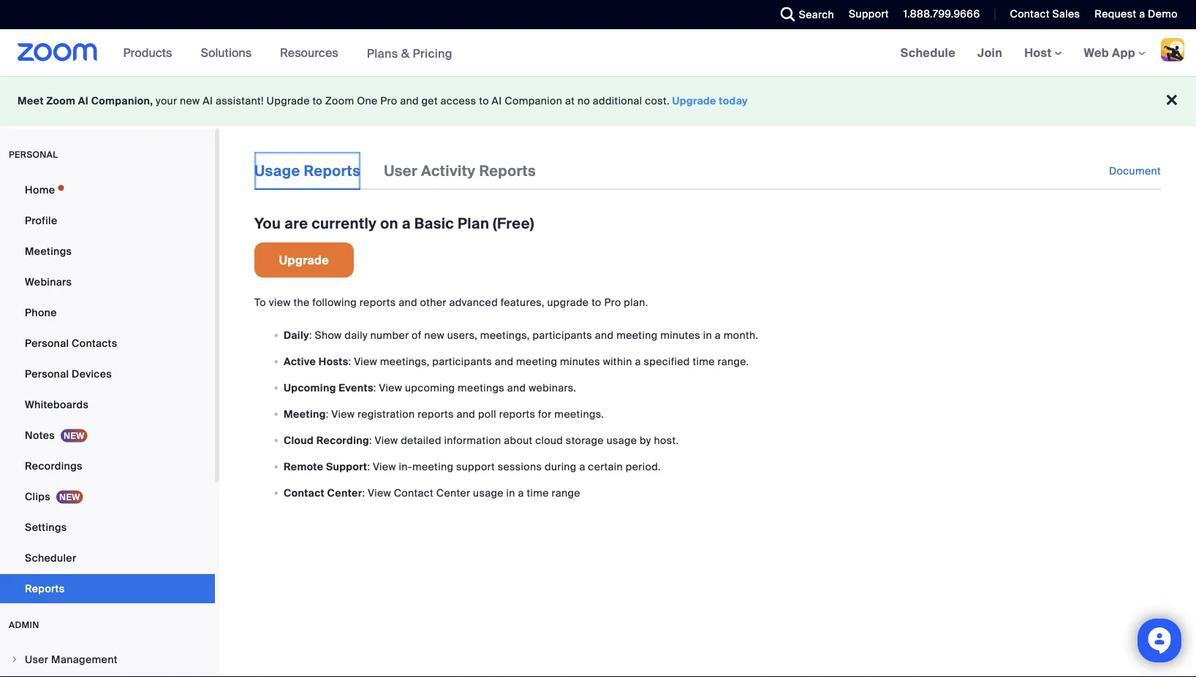 Task type: locate. For each thing, give the bounding box(es) containing it.
view for recording
[[375, 434, 398, 448]]

1 vertical spatial minutes
[[560, 355, 600, 369]]

new right of
[[424, 329, 445, 342]]

phone
[[25, 306, 57, 320]]

request a demo link
[[1084, 0, 1196, 29], [1095, 7, 1178, 21]]

upcoming
[[284, 381, 336, 395]]

pro
[[381, 94, 397, 108], [604, 296, 621, 310]]

document link
[[1109, 152, 1161, 190]]

a
[[1140, 7, 1146, 21], [402, 214, 411, 233], [715, 329, 721, 342], [635, 355, 641, 369], [579, 460, 586, 474], [518, 487, 524, 500]]

1.888.799.9666
[[904, 7, 980, 21]]

: for support
[[367, 460, 370, 474]]

time
[[693, 355, 715, 369], [527, 487, 549, 500]]

1 horizontal spatial center
[[436, 487, 470, 500]]

zoom right 'meet' in the left of the page
[[46, 94, 75, 108]]

1 horizontal spatial zoom
[[325, 94, 354, 108]]

reports for registration
[[418, 408, 454, 421]]

companion
[[505, 94, 563, 108]]

your
[[156, 94, 177, 108]]

to right 'upgrade'
[[592, 296, 602, 310]]

show
[[315, 329, 342, 342]]

view left in-
[[373, 460, 396, 474]]

1 personal from the top
[[25, 337, 69, 350]]

1 horizontal spatial reports
[[418, 408, 454, 421]]

meet
[[18, 94, 44, 108]]

contact left sales
[[1010, 7, 1050, 21]]

0 vertical spatial personal
[[25, 337, 69, 350]]

: up events
[[349, 355, 351, 369]]

1 horizontal spatial time
[[693, 355, 715, 369]]

reports up currently
[[304, 162, 361, 180]]

and inside meet zoom ai companion, footer
[[400, 94, 419, 108]]

1 horizontal spatial user
[[384, 162, 418, 180]]

cloud
[[284, 434, 314, 448]]

usage left by
[[607, 434, 637, 448]]

minutes
[[661, 329, 701, 342], [560, 355, 600, 369]]

0 horizontal spatial ai
[[78, 94, 89, 108]]

user activity reports link
[[384, 152, 536, 190]]

reports down scheduler
[[25, 583, 65, 596]]

meeting
[[617, 329, 658, 342], [516, 355, 558, 369], [412, 460, 454, 474]]

pro right one
[[381, 94, 397, 108]]

cloud recording : view detailed information about cloud storage usage by host.
[[284, 434, 679, 448]]

reports down the 'upcoming events : view upcoming meetings and webinars.'
[[418, 408, 454, 421]]

reports up "number"
[[360, 296, 396, 310]]

to right access
[[479, 94, 489, 108]]

0 horizontal spatial minutes
[[560, 355, 600, 369]]

host button
[[1025, 45, 1062, 60]]

contact down in-
[[394, 487, 434, 500]]

time left range
[[527, 487, 549, 500]]

pricing
[[413, 46, 453, 61]]

support down recording at left bottom
[[326, 460, 367, 474]]

user management menu item
[[0, 647, 215, 674]]

banner containing products
[[0, 29, 1196, 77]]

support right search in the top of the page
[[849, 7, 889, 21]]

1 vertical spatial meeting
[[516, 355, 558, 369]]

plan.
[[624, 296, 648, 310]]

meetings, down of
[[380, 355, 430, 369]]

1 horizontal spatial in
[[703, 329, 712, 342]]

contact down the remote
[[284, 487, 325, 500]]

user for user management
[[25, 653, 49, 667]]

settings
[[25, 521, 67, 535]]

events
[[339, 381, 374, 395]]

you are currently on a basic plan (free)
[[255, 214, 534, 233]]

minutes left within
[[560, 355, 600, 369]]

0 horizontal spatial reports
[[25, 583, 65, 596]]

for
[[538, 408, 552, 421]]

meetings
[[25, 245, 72, 258]]

whiteboards
[[25, 398, 89, 412]]

profile
[[25, 214, 57, 227]]

support
[[456, 460, 495, 474]]

right image
[[10, 656, 19, 665]]

a right on
[[402, 214, 411, 233]]

and
[[400, 94, 419, 108], [399, 296, 417, 310], [595, 329, 614, 342], [495, 355, 514, 369], [507, 381, 526, 395], [457, 408, 475, 421]]

1 vertical spatial participants
[[432, 355, 492, 369]]

1 vertical spatial support
[[326, 460, 367, 474]]

settings link
[[0, 513, 215, 543]]

center down remote support : view in-meeting support sessions during a certain period.
[[436, 487, 470, 500]]

upgrade
[[267, 94, 310, 108], [672, 94, 717, 108], [279, 253, 329, 268]]

0 horizontal spatial new
[[180, 94, 200, 108]]

2 horizontal spatial ai
[[492, 94, 502, 108]]

1 vertical spatial pro
[[604, 296, 621, 310]]

user inside menu item
[[25, 653, 49, 667]]

about
[[504, 434, 533, 448]]

notes
[[25, 429, 55, 442]]

participants down users,
[[432, 355, 492, 369]]

pro left plan.
[[604, 296, 621, 310]]

user left activity
[[384, 162, 418, 180]]

: down the registration
[[369, 434, 372, 448]]

0 vertical spatial new
[[180, 94, 200, 108]]

basic
[[415, 214, 454, 233]]

2 zoom from the left
[[325, 94, 354, 108]]

1 vertical spatial personal
[[25, 367, 69, 381]]

reports link
[[0, 575, 215, 604]]

0 horizontal spatial pro
[[381, 94, 397, 108]]

time left range.
[[693, 355, 715, 369]]

management
[[51, 653, 118, 667]]

a right within
[[635, 355, 641, 369]]

0 vertical spatial pro
[[381, 94, 397, 108]]

get
[[422, 94, 438, 108]]

contact center : view contact center usage in a time range
[[284, 487, 581, 500]]

: for hosts
[[349, 355, 351, 369]]

2 personal from the top
[[25, 367, 69, 381]]

product information navigation
[[112, 29, 464, 77]]

activity
[[421, 162, 476, 180]]

1 horizontal spatial minutes
[[661, 329, 701, 342]]

meetings
[[458, 381, 505, 395]]

ai
[[78, 94, 89, 108], [203, 94, 213, 108], [492, 94, 502, 108]]

reports up about
[[499, 408, 536, 421]]

companion,
[[91, 94, 153, 108]]

1 horizontal spatial to
[[479, 94, 489, 108]]

meeting down "daily : show daily number of new users, meetings, participants and meeting minutes in a month."
[[516, 355, 558, 369]]

features,
[[501, 296, 545, 310]]

in-
[[399, 460, 412, 474]]

user right right image
[[25, 653, 49, 667]]

scheduler
[[25, 552, 76, 565]]

reports for following
[[360, 296, 396, 310]]

1 horizontal spatial contact
[[394, 487, 434, 500]]

pro inside meet zoom ai companion, footer
[[381, 94, 397, 108]]

tabs of report home tab list
[[255, 152, 560, 190]]

1 horizontal spatial pro
[[604, 296, 621, 310]]

daily
[[345, 329, 368, 342]]

in left month.
[[703, 329, 712, 342]]

1 horizontal spatial participants
[[533, 329, 592, 342]]

usage down support
[[473, 487, 504, 500]]

upgrade down product information navigation on the top left of page
[[267, 94, 310, 108]]

menu item
[[0, 676, 215, 678]]

upgrade down are
[[279, 253, 329, 268]]

view for center
[[368, 487, 391, 500]]

view down daily
[[354, 355, 377, 369]]

sales
[[1053, 7, 1080, 21]]

meetings.
[[555, 408, 604, 421]]

contacts
[[72, 337, 117, 350]]

0 horizontal spatial center
[[327, 487, 362, 500]]

no
[[578, 94, 590, 108]]

support link
[[838, 0, 893, 29], [849, 7, 889, 21]]

0 horizontal spatial contact
[[284, 487, 325, 500]]

profile picture image
[[1161, 38, 1185, 61]]

ai left 'assistant!'
[[203, 94, 213, 108]]

view up the registration
[[379, 381, 402, 395]]

1 horizontal spatial support
[[849, 7, 889, 21]]

in
[[703, 329, 712, 342], [506, 487, 515, 500]]

meetings, up 'active hosts : view meetings, participants and meeting minutes within a specified time range.' on the bottom of page
[[480, 329, 530, 342]]

0 vertical spatial usage
[[607, 434, 637, 448]]

app
[[1112, 45, 1136, 60]]

view for events
[[379, 381, 402, 395]]

meetings link
[[0, 237, 215, 266]]

0 horizontal spatial support
[[326, 460, 367, 474]]

webinars
[[25, 275, 72, 289]]

admin
[[9, 620, 39, 632]]

demo
[[1148, 7, 1178, 21]]

0 horizontal spatial user
[[25, 653, 49, 667]]

view
[[354, 355, 377, 369], [379, 381, 402, 395], [332, 408, 355, 421], [375, 434, 398, 448], [373, 460, 396, 474], [368, 487, 391, 500]]

host.
[[654, 434, 679, 448]]

: up the registration
[[374, 381, 376, 395]]

1 horizontal spatial meeting
[[516, 355, 558, 369]]

and left "get"
[[400, 94, 419, 108]]

reports inside personal menu menu
[[25, 583, 65, 596]]

personal up whiteboards
[[25, 367, 69, 381]]

personal
[[25, 337, 69, 350], [25, 367, 69, 381]]

1 horizontal spatial reports
[[304, 162, 361, 180]]

1 vertical spatial meetings,
[[380, 355, 430, 369]]

1 vertical spatial usage
[[473, 487, 504, 500]]

1 vertical spatial user
[[25, 653, 49, 667]]

upgrade today link
[[672, 94, 748, 108]]

: left show on the left of the page
[[309, 329, 312, 342]]

zoom left one
[[325, 94, 354, 108]]

0 vertical spatial meeting
[[617, 329, 658, 342]]

: down recording at left bottom
[[362, 487, 365, 500]]

reports up (free)
[[479, 162, 536, 180]]

to
[[255, 296, 266, 310]]

0 horizontal spatial reports
[[360, 296, 396, 310]]

0 vertical spatial user
[[384, 162, 418, 180]]

view down the registration
[[375, 434, 398, 448]]

view down recording at left bottom
[[368, 487, 391, 500]]

upgrade
[[547, 296, 589, 310]]

personal down phone
[[25, 337, 69, 350]]

plans & pricing link
[[367, 46, 453, 61], [367, 46, 453, 61]]

in down the sessions at left
[[506, 487, 515, 500]]

to down resources dropdown button
[[313, 94, 323, 108]]

solutions button
[[201, 29, 258, 76]]

1 vertical spatial new
[[424, 329, 445, 342]]

1 horizontal spatial meetings,
[[480, 329, 530, 342]]

and up within
[[595, 329, 614, 342]]

ai left companion,
[[78, 94, 89, 108]]

access
[[441, 94, 477, 108]]

minutes up specified
[[661, 329, 701, 342]]

: left in-
[[367, 460, 370, 474]]

3 ai from the left
[[492, 94, 502, 108]]

new right your
[[180, 94, 200, 108]]

1 horizontal spatial usage
[[607, 434, 637, 448]]

range
[[552, 487, 581, 500]]

2 vertical spatial meeting
[[412, 460, 454, 474]]

1 vertical spatial in
[[506, 487, 515, 500]]

a left month.
[[715, 329, 721, 342]]

2 horizontal spatial contact
[[1010, 7, 1050, 21]]

webinars link
[[0, 268, 215, 297]]

banner
[[0, 29, 1196, 77]]

0 vertical spatial in
[[703, 329, 712, 342]]

center down recording at left bottom
[[327, 487, 362, 500]]

1 horizontal spatial ai
[[203, 94, 213, 108]]

meeting up contact center : view contact center usage in a time range
[[412, 460, 454, 474]]

meetings navigation
[[890, 29, 1196, 77]]

meeting down plan.
[[617, 329, 658, 342]]

at
[[565, 94, 575, 108]]

users,
[[447, 329, 478, 342]]

0 horizontal spatial meeting
[[412, 460, 454, 474]]

1 horizontal spatial new
[[424, 329, 445, 342]]

user inside tabs of report home tab list
[[384, 162, 418, 180]]

0 horizontal spatial zoom
[[46, 94, 75, 108]]

join link
[[967, 29, 1014, 76]]

additional
[[593, 94, 642, 108]]

ai left the companion
[[492, 94, 502, 108]]

products button
[[123, 29, 179, 76]]

contact for contact sales
[[1010, 7, 1050, 21]]

participants down 'upgrade'
[[533, 329, 592, 342]]

1 vertical spatial time
[[527, 487, 549, 500]]

daily : show daily number of new users, meetings, participants and meeting minutes in a month.
[[284, 329, 759, 342]]

and down 'active hosts : view meetings, participants and meeting minutes within a specified time range.' on the bottom of page
[[507, 381, 526, 395]]

range.
[[718, 355, 749, 369]]



Task type: describe. For each thing, give the bounding box(es) containing it.
you
[[255, 214, 281, 233]]

2 center from the left
[[436, 487, 470, 500]]

0 horizontal spatial time
[[527, 487, 549, 500]]

usage reports link
[[255, 152, 361, 190]]

number
[[370, 329, 409, 342]]

profile link
[[0, 206, 215, 235]]

period.
[[626, 460, 661, 474]]

view for hosts
[[354, 355, 377, 369]]

webinars.
[[529, 381, 576, 395]]

0 horizontal spatial participants
[[432, 355, 492, 369]]

schedule link
[[890, 29, 967, 76]]

recordings
[[25, 460, 82, 473]]

upgrade right the cost.
[[672, 94, 717, 108]]

daily
[[284, 329, 309, 342]]

meet zoom ai companion, your new ai assistant! upgrade to zoom one pro and get access to ai companion at no additional cost. upgrade today
[[18, 94, 748, 108]]

0 vertical spatial minutes
[[661, 329, 701, 342]]

active hosts : view meetings, participants and meeting minutes within a specified time range.
[[284, 355, 749, 369]]

upcoming events : view upcoming meetings and webinars.
[[284, 381, 576, 395]]

hosts
[[319, 355, 349, 369]]

the
[[294, 296, 310, 310]]

view up recording at left bottom
[[332, 408, 355, 421]]

1 zoom from the left
[[46, 94, 75, 108]]

0 horizontal spatial meetings,
[[380, 355, 430, 369]]

advanced
[[449, 296, 498, 310]]

resources
[[280, 45, 338, 60]]

personal for personal contacts
[[25, 337, 69, 350]]

0 horizontal spatial usage
[[473, 487, 504, 500]]

: up recording at left bottom
[[326, 408, 329, 421]]

month.
[[724, 329, 759, 342]]

detailed
[[401, 434, 442, 448]]

personal
[[9, 149, 58, 161]]

web
[[1084, 45, 1109, 60]]

search
[[799, 8, 834, 21]]

resources button
[[280, 29, 345, 76]]

a down the sessions at left
[[518, 487, 524, 500]]

contact for contact center : view contact center usage in a time range
[[284, 487, 325, 500]]

request
[[1095, 7, 1137, 21]]

0 vertical spatial time
[[693, 355, 715, 369]]

usage reports
[[255, 162, 361, 180]]

1 ai from the left
[[78, 94, 89, 108]]

a right during
[[579, 460, 586, 474]]

of
[[412, 329, 422, 342]]

during
[[545, 460, 577, 474]]

0 vertical spatial meetings,
[[480, 329, 530, 342]]

0 vertical spatial participants
[[533, 329, 592, 342]]

upgrade inside button
[[279, 253, 329, 268]]

personal for personal devices
[[25, 367, 69, 381]]

notes link
[[0, 421, 215, 451]]

admin menu menu
[[0, 647, 215, 678]]

on
[[380, 214, 398, 233]]

products
[[123, 45, 172, 60]]

0 horizontal spatial in
[[506, 487, 515, 500]]

1 center from the left
[[327, 487, 362, 500]]

personal devices link
[[0, 360, 215, 389]]

information
[[444, 434, 501, 448]]

request a demo
[[1095, 7, 1178, 21]]

: for center
[[362, 487, 365, 500]]

active
[[284, 355, 316, 369]]

and left 'poll' in the left bottom of the page
[[457, 408, 475, 421]]

0 vertical spatial support
[[849, 7, 889, 21]]

2 horizontal spatial reports
[[499, 408, 536, 421]]

search button
[[770, 0, 838, 29]]

a left the demo
[[1140, 7, 1146, 21]]

user for user activity reports
[[384, 162, 418, 180]]

and left other
[[399, 296, 417, 310]]

within
[[603, 355, 632, 369]]

2 horizontal spatial to
[[592, 296, 602, 310]]

new inside meet zoom ai companion, footer
[[180, 94, 200, 108]]

cost.
[[645, 94, 670, 108]]

cloud
[[536, 434, 563, 448]]

sessions
[[498, 460, 542, 474]]

upgrade button
[[255, 243, 354, 278]]

: for events
[[374, 381, 376, 395]]

certain
[[588, 460, 623, 474]]

contact sales
[[1010, 7, 1080, 21]]

today
[[719, 94, 748, 108]]

personal menu menu
[[0, 176, 215, 606]]

personal contacts
[[25, 337, 117, 350]]

(free)
[[493, 214, 534, 233]]

2 horizontal spatial reports
[[479, 162, 536, 180]]

schedule
[[901, 45, 956, 60]]

meet zoom ai companion, footer
[[0, 76, 1196, 127]]

2 ai from the left
[[203, 94, 213, 108]]

view for support
[[373, 460, 396, 474]]

remote
[[284, 460, 324, 474]]

plan
[[458, 214, 489, 233]]

are
[[285, 214, 308, 233]]

web app button
[[1084, 45, 1146, 60]]

0 horizontal spatial to
[[313, 94, 323, 108]]

upcoming
[[405, 381, 455, 395]]

: for recording
[[369, 434, 372, 448]]

2 horizontal spatial meeting
[[617, 329, 658, 342]]

clips
[[25, 490, 50, 504]]

zoom logo image
[[18, 43, 98, 61]]

view
[[269, 296, 291, 310]]

registration
[[358, 408, 415, 421]]

home
[[25, 183, 55, 197]]

home link
[[0, 176, 215, 205]]

specified
[[644, 355, 690, 369]]

usage
[[255, 162, 300, 180]]

meeting
[[284, 408, 326, 421]]

plans & pricing
[[367, 46, 453, 61]]

recordings link
[[0, 452, 215, 481]]

storage
[[566, 434, 604, 448]]

by
[[640, 434, 651, 448]]

and down "daily : show daily number of new users, meetings, participants and meeting minutes in a month."
[[495, 355, 514, 369]]

personal contacts link
[[0, 329, 215, 358]]



Task type: vqa. For each thing, say whether or not it's contained in the screenshot.
'Personal Devices' link
yes



